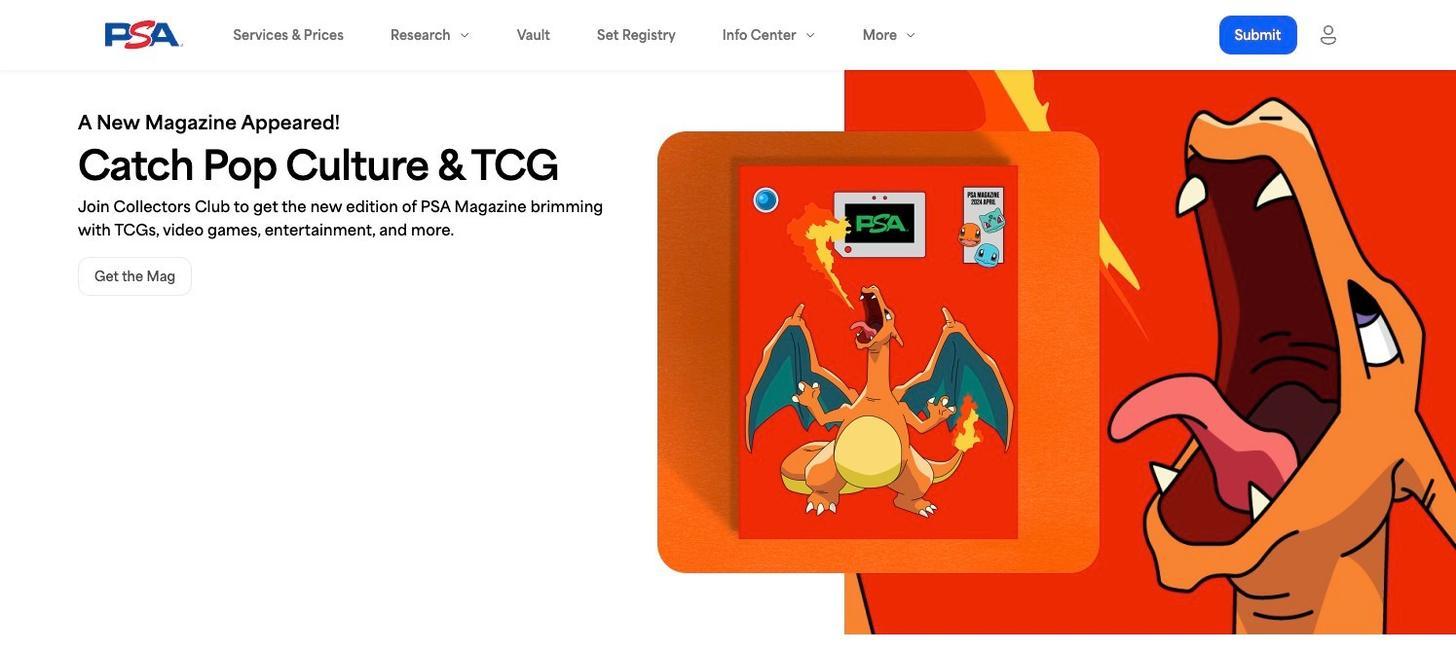 Task type: vqa. For each thing, say whether or not it's contained in the screenshot.
previous item - Submission Evolution icon
no



Task type: locate. For each thing, give the bounding box(es) containing it.
account image
[[1317, 23, 1340, 47]]

psa home page image
[[105, 20, 183, 50]]

cookie consent banner dialog
[[0, 561, 1457, 651]]



